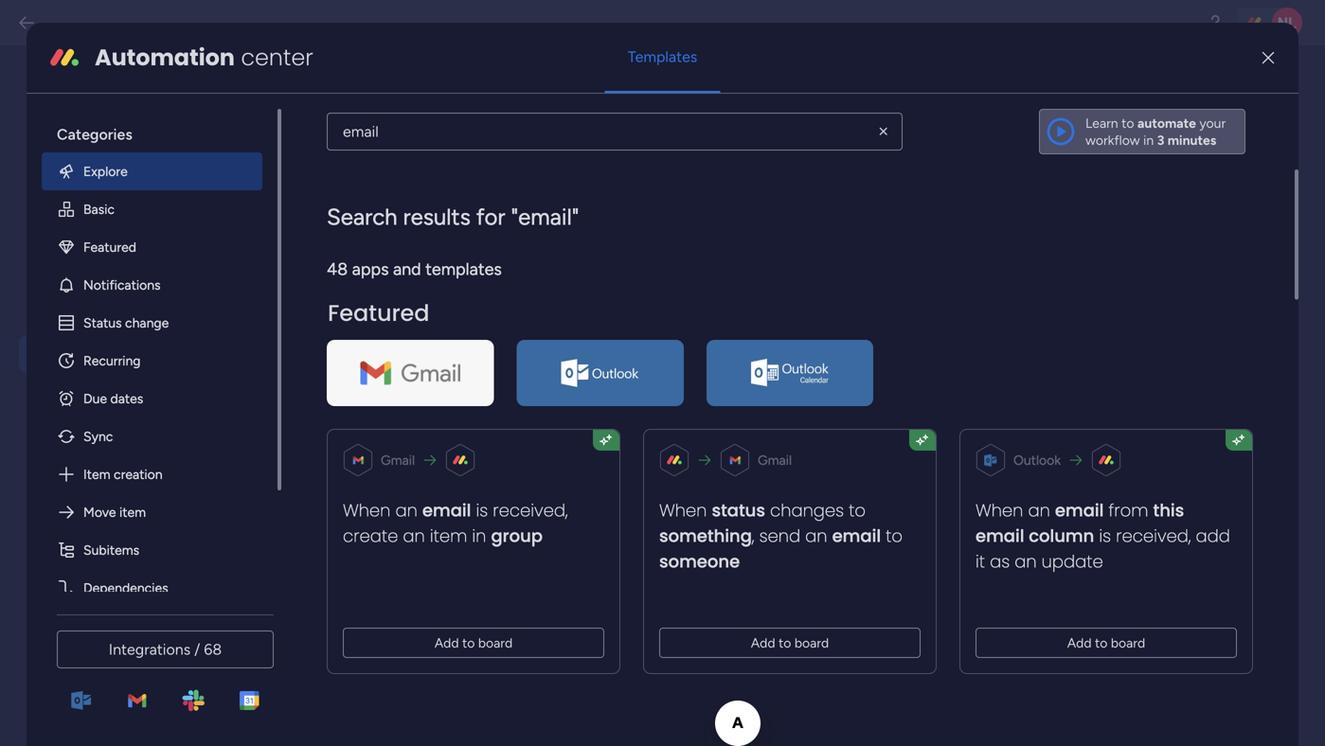 Task type: locate. For each thing, give the bounding box(es) containing it.
1 horizontal spatial received,
[[1117, 524, 1192, 549]]

sync option
[[42, 418, 263, 456]]

documentation
[[424, 259, 521, 276]]

apps button
[[19, 545, 239, 581]]

0 horizontal spatial is
[[476, 499, 488, 523]]

dapulse info image
[[334, 257, 353, 286]]

0 vertical spatial item
[[119, 504, 146, 521]]

app up order
[[453, 359, 477, 376]]

1 vertical spatial featured
[[328, 297, 430, 329]]

an up the create
[[396, 499, 418, 523]]

in
[[1144, 132, 1155, 148], [447, 380, 458, 397], [472, 524, 487, 549]]

received, up group at bottom left
[[493, 499, 568, 523]]

1 vertical spatial the
[[372, 359, 395, 376]]

an
[[396, 499, 418, 523], [1029, 499, 1051, 523], [403, 524, 425, 549], [806, 524, 828, 549], [1015, 550, 1037, 574]]

1 horizontal spatial add
[[751, 635, 776, 651]]

to
[[1122, 115, 1135, 131], [499, 380, 512, 397], [595, 401, 608, 418], [849, 499, 866, 523], [886, 524, 903, 549], [463, 635, 475, 651], [779, 635, 792, 651], [1096, 635, 1108, 651]]

1 vertical spatial received,
[[1117, 524, 1192, 549]]

is for an
[[1100, 524, 1112, 549]]

email up as
[[976, 524, 1025, 549]]

email up column in the right bottom of the page
[[1056, 499, 1105, 523]]

api up order
[[481, 359, 503, 376]]

when up as
[[976, 499, 1024, 523]]

when up something at the bottom of the page
[[660, 499, 707, 523]]

1 add from the left
[[435, 635, 459, 651]]

token for personal api token
[[398, 138, 436, 155]]

an down changes
[[806, 524, 828, 549]]

1 horizontal spatial app
[[453, 359, 477, 376]]

1 horizontal spatial board
[[795, 635, 830, 651]]

2 horizontal spatial add to board
[[1068, 635, 1146, 651]]

0 horizontal spatial item
[[119, 504, 146, 521]]

item creation
[[83, 467, 163, 483]]

notifications option
[[42, 266, 263, 304]]

add to board button for group
[[343, 628, 605, 658]]

an right as
[[1015, 550, 1037, 574]]

token for api v2 token
[[379, 86, 435, 111]]

board
[[478, 635, 513, 651], [795, 635, 830, 651], [1112, 635, 1146, 651]]

0 horizontal spatial app
[[372, 401, 396, 418]]

email inside when status changes to something , send an email to someone
[[833, 524, 882, 549]]

0 horizontal spatial add
[[435, 635, 459, 651]]

0 horizontal spatial add to board
[[435, 635, 513, 651]]

api right personal at the top of page
[[372, 138, 395, 155]]

an down when an email
[[403, 524, 425, 549]]

0 horizontal spatial gmail
[[381, 452, 415, 468]]

the
[[372, 259, 395, 276], [372, 359, 395, 376]]

help image
[[1207, 13, 1226, 32]]

your
[[1200, 115, 1227, 131], [574, 380, 602, 397], [646, 401, 674, 418]]

1 horizontal spatial is
[[1100, 524, 1112, 549]]

enhance
[[516, 380, 570, 397]]

results
[[403, 203, 471, 231]]

2 horizontal spatial board
[[1112, 635, 1146, 651]]

when for when an email from
[[976, 499, 1024, 523]]

learn left more
[[33, 121, 68, 138]]

received,
[[493, 499, 568, 523], [1117, 524, 1192, 549]]

more
[[72, 121, 105, 138]]

found
[[571, 259, 608, 276]]

1 board from the left
[[478, 635, 513, 651]]

add
[[1197, 524, 1231, 549]]

1 vertical spatial is
[[1100, 524, 1112, 549]]

developers.monday.com
[[372, 281, 527, 298]]

in the new api there are only personal api tokens
[[315, 201, 585, 217]]

your up "minutes"
[[1200, 115, 1227, 131]]

monday up the keep
[[606, 380, 657, 397]]

move item
[[83, 504, 146, 521]]

email down changes
[[833, 524, 882, 549]]

capabilities
[[372, 380, 443, 397]]

1 the from the top
[[372, 259, 395, 276]]

1 horizontal spatial your
[[646, 401, 674, 418]]

is received, add it as an update
[[976, 524, 1231, 574]]

3 board from the left
[[1112, 635, 1146, 651]]

learn up workflow
[[1086, 115, 1119, 131]]

1 vertical spatial monday
[[606, 380, 657, 397]]

an inside the is received, add it as an update
[[1015, 550, 1037, 574]]

tidy up button
[[19, 461, 239, 498]]

0 horizontal spatial when
[[343, 499, 391, 523]]

1 when from the left
[[343, 499, 391, 523]]

dates
[[110, 391, 143, 407]]

is inside the is received, add it as an update
[[1100, 524, 1112, 549]]

your down powerful
[[574, 380, 602, 397]]

email down "secure."
[[423, 499, 471, 523]]

add to board button for something
[[660, 628, 921, 658]]

api inside the api documentation can be found at developers.monday.com
[[399, 259, 420, 276]]

item
[[119, 504, 146, 521], [430, 524, 468, 549]]

0 vertical spatial in
[[1144, 132, 1155, 148]]

back to workspace image
[[17, 13, 36, 32]]

automation  center image
[[49, 42, 80, 73]]

when up the create
[[343, 499, 391, 523]]

2 vertical spatial in
[[472, 524, 487, 549]]

2 add to board button from the left
[[660, 628, 921, 658]]

0 horizontal spatial your
[[574, 380, 602, 397]]

2 horizontal spatial add to board button
[[976, 628, 1238, 658]]

api right apps
[[399, 259, 420, 276]]

when inside when status changes to something , send an email to someone
[[660, 499, 707, 523]]

0 vertical spatial is
[[476, 499, 488, 523]]

from
[[1109, 499, 1149, 523]]

is right when an email
[[476, 499, 488, 523]]

it
[[976, 550, 986, 574]]

2 horizontal spatial add
[[1068, 635, 1092, 651]]

api down status
[[71, 344, 97, 364]]

usage stats
[[71, 427, 160, 448]]

monday
[[399, 359, 450, 376], [606, 380, 657, 397]]

received, inside the is received, add it as an update
[[1117, 524, 1192, 549]]

the for the api documentation can be found at developers.monday.com
[[372, 259, 395, 276]]

in left order
[[447, 380, 458, 397]]

1 vertical spatial your
[[574, 380, 602, 397]]

the up capabilities
[[372, 359, 395, 376]]

2 horizontal spatial when
[[976, 499, 1024, 523]]

is down from
[[1100, 524, 1112, 549]]

3 add to board button from the left
[[976, 628, 1238, 658]]

featured down apps
[[328, 297, 430, 329]]

1 add to board button from the left
[[343, 628, 605, 658]]

0 vertical spatial token
[[379, 86, 435, 111]]

2 board from the left
[[795, 635, 830, 651]]

0 horizontal spatial featured
[[83, 239, 136, 255]]

3 when from the left
[[976, 499, 1024, 523]]

status
[[83, 315, 122, 331]]

2 add from the left
[[751, 635, 776, 651]]

powerful
[[570, 359, 626, 376]]

board for this email column
[[1112, 635, 1146, 651]]

0 horizontal spatial monday
[[399, 359, 450, 376]]

api left token
[[372, 423, 393, 440]]

your workflow in
[[1086, 115, 1227, 148]]

customization
[[71, 219, 181, 239]]

billing
[[71, 386, 116, 406]]

item inside is received, create an item in
[[430, 524, 468, 549]]

token up there
[[398, 138, 436, 155]]

None search field
[[327, 113, 903, 150]]

1 gmail from the left
[[381, 452, 415, 468]]

due
[[83, 391, 107, 407]]

create
[[343, 524, 398, 549]]

learn inside administration learn more
[[33, 121, 68, 138]]

2 the from the top
[[372, 359, 395, 376]]

email
[[423, 499, 471, 523], [1056, 499, 1105, 523], [833, 524, 882, 549], [976, 524, 1025, 549]]

received, inside is received, create an item in
[[493, 499, 568, 523]]

users
[[71, 261, 114, 281]]

0 horizontal spatial in
[[447, 380, 458, 397]]

personal
[[476, 201, 523, 217]]

1 horizontal spatial gmail
[[758, 452, 792, 468]]

your right the keep
[[646, 401, 674, 418]]

your inside your workflow in
[[1200, 115, 1227, 131]]

2 vertical spatial your
[[646, 401, 674, 418]]

column
[[1029, 524, 1095, 549]]

is received, create an item in
[[343, 499, 568, 549]]

tokens
[[548, 201, 585, 217]]

update
[[1042, 550, 1104, 574]]

app down capabilities
[[372, 401, 396, 418]]

api right new on the left top of page
[[375, 201, 394, 217]]

monday up capabilities
[[399, 359, 450, 376]]

in inside is received, create an item in
[[472, 524, 487, 549]]

1 horizontal spatial item
[[430, 524, 468, 549]]

learn
[[1086, 115, 1119, 131], [33, 121, 68, 138]]

1 vertical spatial item
[[430, 524, 468, 549]]

featured up the users
[[83, 239, 136, 255]]

the right the dapulse info image
[[372, 259, 395, 276]]

in inside your workflow in
[[1144, 132, 1155, 148]]

cross account copier
[[70, 636, 180, 682]]

you
[[543, 359, 566, 376]]

2 horizontal spatial your
[[1200, 115, 1227, 131]]

categories heading
[[42, 109, 263, 152]]

stats
[[123, 427, 160, 448]]

billing button
[[19, 378, 239, 415]]

api v2 token
[[315, 86, 435, 111]]

apps
[[352, 259, 389, 279]]

3 minutes
[[1158, 132, 1217, 148]]

cross
[[70, 636, 114, 656]]

0 vertical spatial the
[[372, 259, 395, 276]]

1 vertical spatial app
[[372, 401, 396, 418]]

it's
[[475, 401, 494, 418]]

apps
[[71, 553, 110, 573]]

0 vertical spatial featured
[[83, 239, 136, 255]]

security button
[[19, 294, 239, 331]]

0 vertical spatial your
[[1200, 115, 1227, 131]]

something
[[660, 524, 752, 549]]

0 horizontal spatial received,
[[493, 499, 568, 523]]

2 add to board from the left
[[751, 635, 830, 651]]

add for , send an
[[751, 635, 776, 651]]

customization button
[[19, 211, 239, 248]]

gmail down token
[[381, 452, 415, 468]]

is inside is received, create an item in
[[476, 499, 488, 523]]

2 horizontal spatial in
[[1144, 132, 1155, 148]]

subitems option
[[42, 531, 263, 569]]

token right v2 at the top left of page
[[379, 86, 435, 111]]

move item option
[[42, 494, 263, 531]]

3 add from the left
[[1068, 635, 1092, 651]]

when for when an email
[[343, 499, 391, 523]]

featured
[[83, 239, 136, 255], [328, 297, 430, 329]]

item
[[83, 467, 110, 483]]

0 horizontal spatial board
[[478, 635, 513, 651]]

categories list box
[[42, 109, 281, 607]]

are
[[429, 201, 447, 217]]

add to board button for this email column
[[976, 628, 1238, 658]]

1 horizontal spatial monday
[[606, 380, 657, 397]]

very
[[498, 401, 525, 418]]

add
[[435, 635, 459, 651], [751, 635, 776, 651], [1068, 635, 1092, 651]]

0 horizontal spatial learn
[[33, 121, 68, 138]]

"email"
[[511, 203, 579, 231]]

the inside the api documentation can be found at developers.monday.com
[[372, 259, 395, 276]]

is
[[476, 499, 488, 523], [1100, 524, 1112, 549]]

1 horizontal spatial when
[[660, 499, 707, 523]]

received, down this at the right bottom of page
[[1117, 524, 1192, 549]]

new
[[349, 201, 372, 217]]

0 vertical spatial app
[[453, 359, 477, 376]]

copier
[[70, 662, 118, 682]]

1 horizontal spatial in
[[472, 524, 487, 549]]

received, for is received, add it as an update
[[1117, 524, 1192, 549]]

center
[[241, 41, 313, 73]]

1 vertical spatial in
[[447, 380, 458, 397]]

3 add to board from the left
[[1068, 635, 1146, 651]]

basic option
[[42, 190, 263, 228]]

0 vertical spatial received,
[[493, 499, 568, 523]]

1 vertical spatial token
[[398, 138, 436, 155]]

administration learn more
[[33, 81, 222, 138]]

item inside option
[[119, 504, 146, 521]]

in left group at bottom left
[[472, 524, 487, 549]]

an up column in the right bottom of the page
[[1029, 499, 1051, 523]]

1 horizontal spatial add to board
[[751, 635, 830, 651]]

1 horizontal spatial add to board button
[[660, 628, 921, 658]]

the inside the monday app api gives you powerful capabilities in order to enhance your monday app experience. it's very important to keep your api token secure.
[[372, 359, 395, 376]]

add to board button
[[343, 628, 605, 658], [660, 628, 921, 658], [976, 628, 1238, 658]]

in left the 3
[[1144, 132, 1155, 148]]

recurring option
[[42, 342, 263, 380]]

2 when from the left
[[660, 499, 707, 523]]

gmail
[[381, 452, 415, 468], [758, 452, 792, 468]]

0 horizontal spatial add to board button
[[343, 628, 605, 658]]

gmail up changes
[[758, 452, 792, 468]]

1 add to board from the left
[[435, 635, 513, 651]]

search results for "email"
[[327, 203, 579, 231]]

permissions
[[71, 594, 160, 615]]



Task type: describe. For each thing, give the bounding box(es) containing it.
usage stats button
[[19, 419, 239, 456]]

general
[[71, 177, 130, 198]]

integrations / 68 button
[[57, 631, 274, 669]]

received, for is received, create an item in
[[493, 499, 568, 523]]

content directory
[[71, 511, 206, 531]]

for
[[476, 203, 506, 231]]

order
[[461, 380, 495, 397]]

gives
[[506, 359, 539, 376]]

the for the monday app api gives you powerful capabilities in order to enhance your monday app experience. it's very important to keep your api token secure.
[[372, 359, 395, 376]]

send
[[760, 524, 801, 549]]

an inside when status changes to something , send an email to someone
[[806, 524, 828, 549]]

workflow
[[1086, 132, 1141, 148]]

only
[[450, 201, 473, 217]]

and
[[393, 259, 421, 279]]

sync
[[83, 429, 113, 445]]

the
[[328, 201, 346, 217]]

due dates option
[[42, 380, 263, 418]]

move
[[83, 504, 116, 521]]

group
[[491, 524, 543, 549]]

add to board for group
[[435, 635, 513, 651]]

change
[[125, 315, 169, 331]]

tidy
[[71, 469, 103, 490]]

experience.
[[399, 401, 472, 418]]

secure.
[[436, 423, 482, 440]]

automation center
[[95, 41, 313, 73]]

board for something
[[795, 635, 830, 651]]

token
[[397, 423, 433, 440]]

categories
[[57, 125, 133, 143]]

add to board for this email column
[[1068, 635, 1146, 651]]

keep
[[612, 401, 642, 418]]

personal api token
[[315, 138, 436, 155]]

templates
[[426, 259, 502, 279]]

content directory button
[[19, 503, 239, 540]]

v2
[[352, 86, 374, 111]]

3
[[1158, 132, 1165, 148]]

integrations / 68
[[109, 641, 222, 659]]

subitems
[[83, 542, 139, 558]]

directory
[[138, 511, 206, 531]]

learn to automate
[[1086, 115, 1197, 131]]

featured option
[[42, 228, 263, 266]]

general button
[[19, 169, 239, 206]]

the api documentation can be found at developers.monday.com
[[372, 259, 624, 298]]

status change option
[[42, 304, 263, 342]]

api button
[[19, 336, 239, 373]]

changes
[[771, 499, 845, 523]]

tidy up
[[71, 469, 129, 490]]

status
[[712, 499, 766, 523]]

explore
[[83, 163, 128, 179]]

when an email
[[343, 499, 471, 523]]

email inside this email column
[[976, 524, 1025, 549]]

usage
[[71, 427, 119, 448]]

important
[[528, 401, 591, 418]]

68
[[204, 641, 222, 659]]

outlook
[[1014, 452, 1062, 468]]

integrations
[[109, 641, 191, 659]]

up
[[107, 469, 129, 490]]

,
[[752, 524, 755, 549]]

content
[[71, 511, 134, 531]]

48
[[327, 259, 348, 279]]

is for in
[[476, 499, 488, 523]]

/
[[194, 641, 200, 659]]

api left v2 at the top left of page
[[315, 86, 347, 111]]

search
[[327, 203, 398, 231]]

be
[[551, 259, 567, 276]]

1 horizontal spatial featured
[[328, 297, 430, 329]]

someone
[[660, 550, 740, 574]]

add to board for something
[[751, 635, 830, 651]]

Search for a column type search field
[[327, 113, 903, 150]]

api inside "button"
[[71, 344, 97, 364]]

creation
[[114, 467, 163, 483]]

this email column
[[976, 499, 1185, 549]]

featured inside option
[[83, 239, 136, 255]]

noah lott image
[[1273, 8, 1303, 38]]

when an email from
[[976, 499, 1154, 523]]

0 vertical spatial monday
[[399, 359, 450, 376]]

in inside the monday app api gives you powerful capabilities in order to enhance your monday app experience. it's very important to keep your api token secure.
[[447, 380, 458, 397]]

when for when status changes to something , send an email to someone
[[660, 499, 707, 523]]

administration
[[33, 81, 222, 115]]

when status changes to something , send an email to someone
[[660, 499, 903, 574]]

board for group
[[478, 635, 513, 651]]

clear search image
[[876, 123, 893, 140]]

explore option
[[42, 152, 263, 190]]

permissions button
[[19, 586, 239, 623]]

add for when an email
[[435, 635, 459, 651]]

cross account copier button
[[19, 628, 239, 690]]

item creation option
[[42, 456, 263, 494]]

add for is received, add it as an update
[[1068, 635, 1092, 651]]

security
[[71, 302, 134, 323]]

the monday app api gives you powerful capabilities in order to enhance your monday app experience. it's very important to keep your api token secure.
[[372, 359, 674, 440]]

dependencies option
[[42, 569, 263, 607]]

regenerate button
[[620, 132, 694, 162]]

minutes
[[1168, 132, 1217, 148]]

this
[[1154, 499, 1185, 523]]

regenerate
[[627, 140, 686, 154]]

recurring
[[83, 353, 141, 369]]

an inside is received, create an item in
[[403, 524, 425, 549]]

1 horizontal spatial learn
[[1086, 115, 1119, 131]]

api left tokens
[[526, 201, 545, 217]]

2 gmail from the left
[[758, 452, 792, 468]]

users button
[[19, 253, 239, 290]]

48 apps and templates
[[327, 259, 502, 279]]



Task type: vqa. For each thing, say whether or not it's contained in the screenshot.
region corresponding to Export CSV icon at the right of page
no



